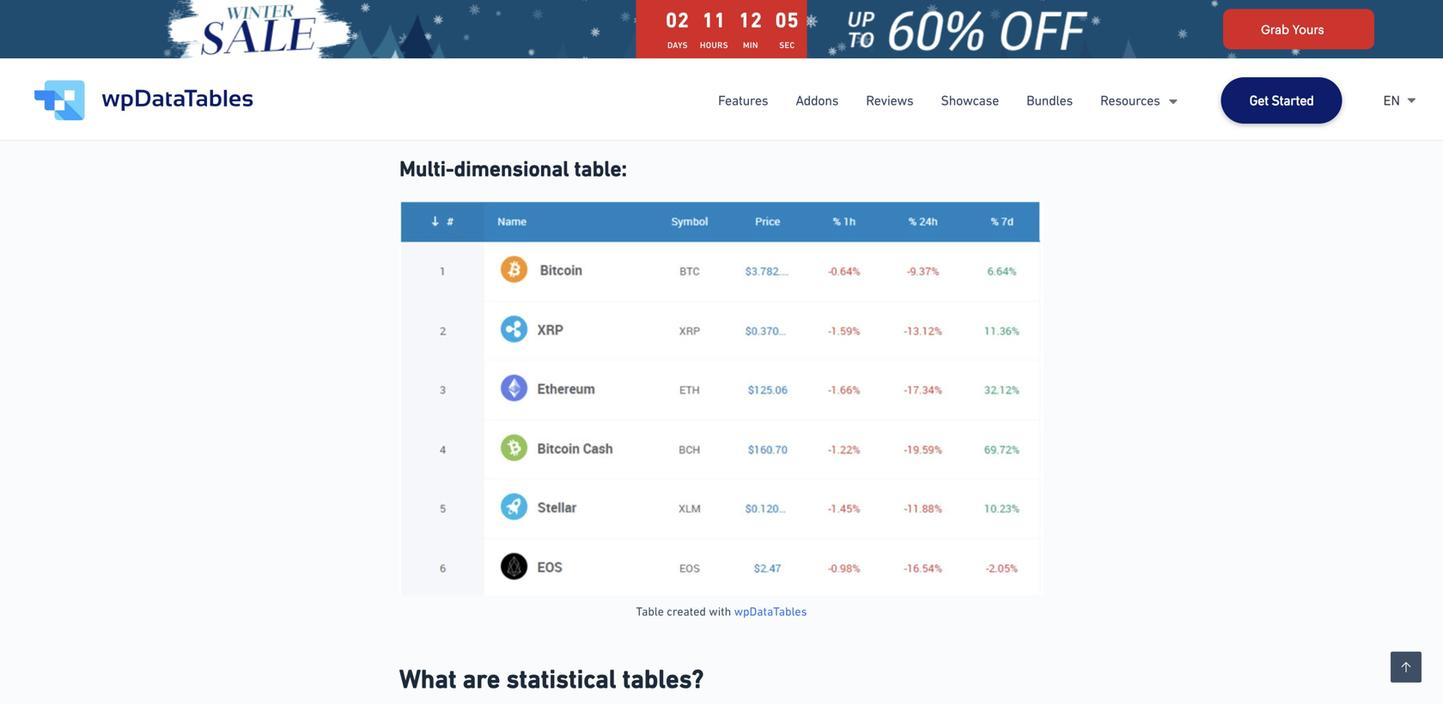 Task type: describe. For each thing, give the bounding box(es) containing it.
1 created from the top
[[667, 103, 706, 117]]

2 created from the top
[[667, 605, 706, 619]]

what
[[400, 665, 457, 695]]

2 table from the top
[[636, 605, 664, 619]]

2 table created with wpdatatables from the top
[[636, 605, 807, 619]]

caret image
[[1169, 99, 1178, 104]]

2 wpdatatables from the top
[[734, 605, 807, 619]]

are
[[463, 665, 500, 695]]

grab
[[1262, 22, 1290, 36]]

min
[[743, 40, 759, 50]]

reviews link
[[866, 90, 914, 111]]

features
[[718, 93, 769, 108]]

1 wpdatatables from the top
[[734, 103, 807, 117]]

get started link
[[1222, 77, 1343, 124]]

showcase
[[941, 93, 999, 108]]

addons
[[796, 93, 839, 108]]

multi-dimensional table:
[[400, 156, 627, 181]]

1 table from the top
[[636, 103, 664, 117]]

hours
[[700, 40, 729, 50]]

bundles link
[[1027, 90, 1073, 111]]

resources
[[1101, 93, 1161, 108]]

addons link
[[796, 90, 839, 111]]

statistical
[[507, 665, 617, 695]]

days
[[668, 40, 688, 50]]



Task type: vqa. For each thing, say whether or not it's contained in the screenshot.
Reviews link
yes



Task type: locate. For each thing, give the bounding box(es) containing it.
table created with wpdatatables
[[636, 103, 807, 117], [636, 605, 807, 619]]

1 vertical spatial with
[[709, 605, 732, 619]]

showcase link
[[941, 90, 999, 111]]

sec
[[780, 40, 795, 50]]

created up tables?
[[667, 605, 706, 619]]

yours
[[1293, 22, 1325, 36]]

what are statistical tables?
[[400, 665, 704, 695]]

1 vertical spatial table created with wpdatatables
[[636, 605, 807, 619]]

caret image
[[1408, 97, 1416, 104]]

get
[[1250, 93, 1269, 108]]

1 wpdatatables link from the top
[[734, 103, 807, 117]]

2 with from the top
[[709, 605, 732, 619]]

created
[[667, 103, 706, 117], [667, 605, 706, 619]]

1 vertical spatial wpdatatables
[[734, 605, 807, 619]]

05
[[776, 8, 799, 32]]

12
[[739, 8, 763, 32]]

started
[[1272, 93, 1314, 108]]

reviews
[[866, 93, 914, 108]]

wpdatatables link
[[734, 103, 807, 117], [734, 605, 807, 619]]

en
[[1384, 93, 1401, 108]]

0 vertical spatial created
[[667, 103, 706, 117]]

with
[[709, 103, 732, 117], [709, 605, 732, 619]]

wpdatatables
[[734, 103, 807, 117], [734, 605, 807, 619]]

dimensional
[[454, 156, 569, 181]]

1 vertical spatial wpdatatables link
[[734, 605, 807, 619]]

bundles
[[1027, 93, 1073, 108]]

get started
[[1250, 93, 1314, 108]]

0 vertical spatial table
[[636, 103, 664, 117]]

1 vertical spatial table
[[636, 605, 664, 619]]

features link
[[718, 90, 769, 111]]

grab yours
[[1262, 22, 1325, 36]]

table
[[636, 103, 664, 117], [636, 605, 664, 619]]

1 with from the top
[[709, 103, 732, 117]]

0 vertical spatial table created with wpdatatables
[[636, 103, 807, 117]]

1 table created with wpdatatables from the top
[[636, 103, 807, 117]]

tables?
[[623, 665, 704, 695]]

0 vertical spatial wpdatatables link
[[734, 103, 807, 117]]

0 vertical spatial with
[[709, 103, 732, 117]]

go to top image
[[1402, 663, 1412, 673]]

grab yours link
[[1224, 9, 1375, 49]]

1 vertical spatial created
[[667, 605, 706, 619]]

02
[[666, 8, 690, 32]]

2 wpdatatables link from the top
[[734, 605, 807, 619]]

wpdatatables logo image
[[34, 80, 254, 121]]

0 vertical spatial wpdatatables
[[734, 103, 807, 117]]

multi-
[[400, 156, 454, 181]]

created left features
[[667, 103, 706, 117]]

11
[[702, 8, 726, 32]]

table:
[[574, 156, 627, 181]]



